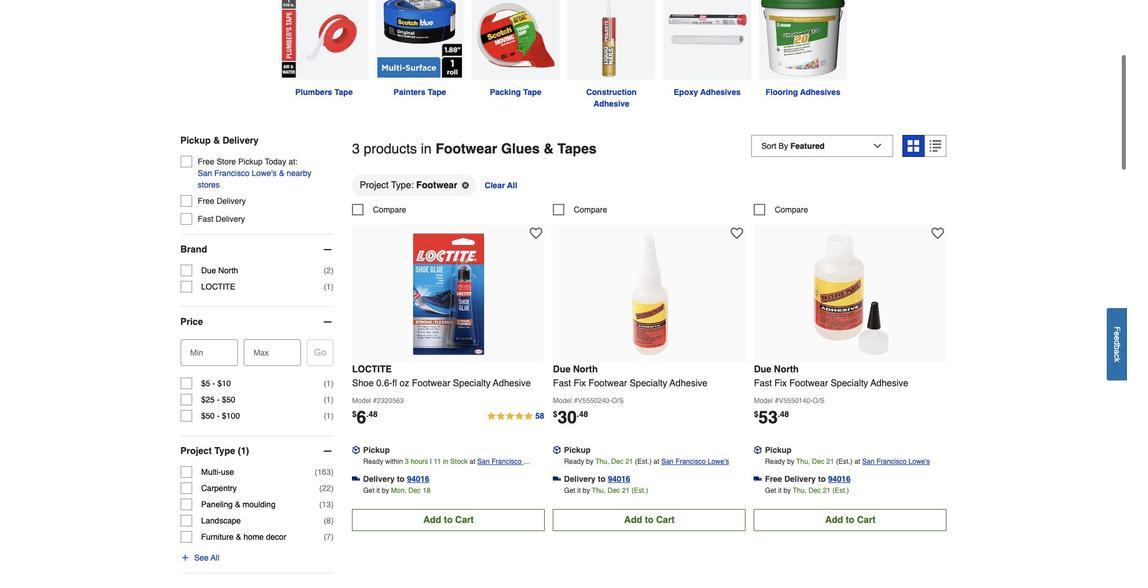 Task type: locate. For each thing, give the bounding box(es) containing it.
specialty for model # v5550240-o/s
[[630, 378, 668, 389]]

1 horizontal spatial .48
[[577, 410, 588, 419]]

2 it from the left
[[578, 487, 581, 495]]

2 horizontal spatial specialty
[[831, 378, 869, 389]]

2 adhesives from the left
[[801, 88, 841, 97]]

2 horizontal spatial add to cart button
[[754, 509, 947, 531]]

dec
[[611, 458, 624, 466], [813, 458, 825, 466], [409, 487, 421, 495], [608, 487, 620, 495], [809, 487, 821, 495]]

tape for painters tape
[[428, 88, 446, 97]]

2 $ from the left
[[553, 410, 558, 419]]

.48 down model # 2320563
[[367, 410, 378, 419]]

3 .48 from the left
[[778, 410, 790, 419]]

due north fast fix footwear specialty adhesive up v5550240-
[[553, 364, 708, 389]]

flooring
[[766, 88, 798, 97]]

fast for model # v5550240-o/s
[[553, 378, 571, 389]]

$50 down "$25"
[[201, 411, 215, 421]]

1 horizontal spatial truck filled image
[[754, 475, 763, 483]]

0 vertical spatial in
[[421, 141, 432, 157]]

1 horizontal spatial 94016
[[608, 474, 631, 484]]

1 pickup image from the left
[[352, 446, 360, 454]]

) up minus icon
[[331, 266, 334, 275]]

3 get from the left
[[766, 487, 777, 495]]

0 horizontal spatial it
[[377, 487, 380, 495]]

footwear
[[436, 141, 498, 157], [416, 180, 458, 191], [412, 378, 451, 389], [589, 378, 628, 389], [790, 378, 829, 389]]

1 horizontal spatial add
[[625, 515, 643, 525]]

minus image for project type
[[322, 446, 334, 457]]

3 left products on the left top
[[352, 141, 360, 157]]

- for $25
[[217, 395, 220, 404]]

3 1 from the top
[[327, 395, 331, 404]]

model up 6
[[352, 397, 371, 405]]

1 for $100
[[327, 411, 331, 421]]

minus image inside brand button
[[322, 244, 334, 256]]

in right 11
[[443, 458, 449, 466]]

2 horizontal spatial add
[[826, 515, 844, 525]]

# up the '$ 30 .48'
[[574, 397, 578, 405]]

0 horizontal spatial 94016
[[407, 474, 430, 484]]

ready up free delivery to 94016
[[766, 458, 786, 466]]

tape right plumbers
[[335, 88, 353, 97]]

fast up model # v5550140-o/s
[[754, 378, 772, 389]]

loctite shoe 0.6-fl oz footwear specialty adhesive image
[[385, 231, 513, 358]]

0 vertical spatial loctite
[[201, 282, 236, 292]]

1 for $50
[[327, 395, 331, 404]]

fast
[[198, 215, 214, 224], [553, 378, 571, 389], [754, 378, 772, 389]]

0 horizontal spatial tape
[[335, 88, 353, 97]]

francisco inside ready within 3 hours | 11 in stock at san francisco lowe's
[[492, 458, 522, 466]]

2 horizontal spatial 94016
[[829, 474, 851, 484]]

0 horizontal spatial compare
[[373, 205, 407, 214]]

( for carpentry
[[319, 484, 322, 493]]

specialty for model # v5550140-o/s
[[831, 378, 869, 389]]

) for $25 - $50
[[331, 395, 334, 404]]

model # v5550140-o/s
[[754, 397, 825, 405]]

footwear right 'oz'
[[412, 378, 451, 389]]

2 horizontal spatial add to cart
[[826, 515, 876, 525]]

0 horizontal spatial delivery to 94016
[[363, 474, 430, 484]]

all
[[507, 181, 518, 190], [211, 553, 220, 563]]

lowe's inside ready within 3 hours | 11 in stock at san francisco lowe's
[[478, 469, 499, 477]]

grid view image
[[909, 140, 920, 152]]

1 fix from the left
[[574, 378, 586, 389]]

) left 6
[[331, 411, 334, 421]]

2 ready by thu, dec 21 (est.) at san francisco lowe's from the left
[[766, 458, 931, 466]]

fix
[[574, 378, 586, 389], [775, 378, 787, 389]]

1 horizontal spatial get
[[564, 487, 576, 495]]

1 san francisco lowe's button from the left
[[478, 456, 545, 477]]

adhesives right flooring
[[801, 88, 841, 97]]

.48 down model # v5550240-o/s
[[577, 410, 588, 419]]

1 horizontal spatial add to cart
[[625, 515, 675, 525]]

paneling
[[201, 500, 233, 509]]

2 horizontal spatial fast
[[754, 378, 772, 389]]

2 horizontal spatial tape
[[523, 88, 542, 97]]

& up the store on the top of the page
[[213, 136, 220, 146]]

francisco inside san francisco lowe's & nearby stores
[[214, 169, 250, 178]]

it
[[377, 487, 380, 495], [578, 487, 581, 495], [779, 487, 782, 495]]

fast up model # v5550240-o/s
[[553, 378, 571, 389]]

2 94016 button from the left
[[608, 473, 631, 485]]

1 vertical spatial 3
[[405, 458, 409, 466]]

due for model # v5550240-o/s
[[553, 364, 571, 375]]

loctite inside loctite shoe 0.6-fl oz footwear specialty adhesive
[[352, 364, 392, 375]]

due up model # v5550140-o/s
[[754, 364, 772, 375]]

north up model # v5550140-o/s
[[774, 364, 799, 375]]

& for moulding
[[235, 500, 241, 509]]

shoe
[[352, 378, 374, 389]]

plumbers tape image
[[280, 0, 368, 80]]

san
[[198, 169, 212, 178], [478, 458, 490, 466], [662, 458, 674, 466], [863, 458, 875, 466]]

project type: footwear
[[360, 180, 458, 191]]

2320563
[[377, 397, 404, 405]]

8 ) from the top
[[331, 500, 334, 509]]

1 horizontal spatial add to cart button
[[553, 509, 746, 531]]

0 horizontal spatial fix
[[574, 378, 586, 389]]

1 horizontal spatial due north fast fix footwear specialty adhesive image
[[787, 231, 915, 358]]

1 horizontal spatial north
[[573, 364, 598, 375]]

( for multi-use
[[315, 468, 318, 477]]

thu,
[[596, 458, 610, 466], [797, 458, 811, 466], [592, 487, 606, 495], [793, 487, 807, 495]]

ready by thu, dec 21 (est.) at san francisco lowe's for free delivery to 94016
[[766, 458, 931, 466]]

0 horizontal spatial add
[[424, 515, 442, 525]]

pickup image down 6
[[352, 446, 360, 454]]

2 pickup image from the left
[[754, 446, 763, 454]]

2 horizontal spatial $
[[754, 410, 759, 419]]

5014346141 element
[[352, 204, 407, 216]]

1 horizontal spatial get it by thu, dec 21 (est.)
[[766, 487, 850, 495]]

project up the multi-
[[180, 446, 212, 457]]

2 1 from the top
[[327, 379, 331, 388]]

3 ) from the top
[[331, 379, 334, 388]]

b
[[1113, 345, 1123, 350]]

2 model from the left
[[553, 397, 572, 405]]

$50 up $100
[[222, 395, 236, 404]]

0 horizontal spatial 94016 button
[[407, 473, 430, 485]]

truck filled image right ( 163 )
[[352, 475, 360, 483]]

1 horizontal spatial $50
[[222, 395, 236, 404]]

1 94016 button from the left
[[407, 473, 430, 485]]

3 94016 button from the left
[[829, 473, 851, 485]]

fl
[[393, 378, 397, 389]]

compare inside 5014346141 element
[[373, 205, 407, 214]]

# for v5550140-o/s
[[775, 397, 779, 405]]

0 horizontal spatial pickup image
[[352, 446, 360, 454]]

2 delivery to 94016 from the left
[[564, 474, 631, 484]]

$
[[352, 410, 357, 419], [553, 410, 558, 419], [754, 410, 759, 419]]

) down 2
[[331, 282, 334, 292]]

footwear up v5550140- at the bottom right of page
[[790, 378, 829, 389]]

0 horizontal spatial $
[[352, 410, 357, 419]]

3 at from the left
[[855, 458, 861, 466]]

2 at from the left
[[654, 458, 660, 466]]

1 ready by thu, dec 21 (est.) at san francisco lowe's from the left
[[564, 458, 730, 466]]

ready inside ready within 3 hours | 11 in stock at san francisco lowe's
[[363, 458, 384, 466]]

) for $5 - $10
[[331, 379, 334, 388]]

all right clear
[[507, 181, 518, 190]]

2 compare from the left
[[574, 205, 608, 214]]

0 vertical spatial all
[[507, 181, 518, 190]]

it for pickup icon related to free delivery to
[[779, 487, 782, 495]]

# up actual price $53.48 element
[[775, 397, 779, 405]]

$ down model # 2320563
[[352, 410, 357, 419]]

7 ) from the top
[[331, 484, 334, 493]]

2 get it by thu, dec 21 (est.) from the left
[[766, 487, 850, 495]]

) for due north
[[331, 266, 334, 275]]

2 horizontal spatial at
[[855, 458, 861, 466]]

.48 inside the '$ 30 .48'
[[577, 410, 588, 419]]

due north fast fix footwear specialty adhesive for model # v5550140-o/s
[[754, 364, 909, 389]]

1 horizontal spatial loctite
[[352, 364, 392, 375]]

dec for truck filled image
[[608, 487, 620, 495]]

tape inside "link"
[[523, 88, 542, 97]]

heart outline image
[[731, 227, 744, 240], [932, 227, 945, 240]]

1 horizontal spatial project
[[360, 180, 389, 191]]

add
[[424, 515, 442, 525], [625, 515, 643, 525], [826, 515, 844, 525]]

e up 'd'
[[1113, 332, 1123, 336]]

delivery to 94016 for thu,
[[564, 474, 631, 484]]

0 horizontal spatial ready
[[363, 458, 384, 466]]

2 fix from the left
[[775, 378, 787, 389]]

0 horizontal spatial truck filled image
[[352, 475, 360, 483]]

22
[[322, 484, 331, 493]]

pickup image
[[352, 446, 360, 454], [754, 446, 763, 454]]

loctite shoe 0.6-fl oz footwear specialty adhesive
[[352, 364, 531, 389]]

0 horizontal spatial #
[[373, 397, 377, 405]]

to
[[397, 474, 405, 484], [598, 474, 606, 484], [819, 474, 826, 484], [444, 515, 453, 525], [645, 515, 654, 525], [846, 515, 855, 525]]

2 truck filled image from the left
[[754, 475, 763, 483]]

1 vertical spatial $50
[[201, 411, 215, 421]]

#
[[373, 397, 377, 405], [574, 397, 578, 405], [775, 397, 779, 405]]

1 horizontal spatial due north fast fix footwear specialty adhesive
[[754, 364, 909, 389]]

loctite up shoe
[[352, 364, 392, 375]]

1 horizontal spatial it
[[578, 487, 581, 495]]

2 ( 1 ) from the top
[[324, 379, 334, 388]]

0 horizontal spatial cart
[[455, 515, 474, 525]]

.48
[[367, 410, 378, 419], [577, 410, 588, 419], [778, 410, 790, 419]]

actual price $53.48 element
[[754, 407, 790, 428]]

footwear up close circle filled icon
[[436, 141, 498, 157]]

multi-use
[[201, 468, 234, 477]]

2 san francisco lowe's button from the left
[[662, 456, 730, 468]]

$ inside $ 6 .48
[[352, 410, 357, 419]]

1 .48 from the left
[[367, 410, 378, 419]]

fast down free delivery
[[198, 215, 214, 224]]

2 vertical spatial -
[[217, 411, 220, 421]]

1 o/s from the left
[[612, 397, 624, 405]]

0 horizontal spatial model
[[352, 397, 371, 405]]

0 horizontal spatial due
[[201, 266, 216, 275]]

2 .48 from the left
[[577, 410, 588, 419]]

) left shoe
[[331, 379, 334, 388]]

2 horizontal spatial north
[[774, 364, 799, 375]]

ready for pickup icon related to free delivery to
[[766, 458, 786, 466]]

3 ( 1 ) from the top
[[324, 395, 334, 404]]

compare for 5000206495 element
[[775, 205, 809, 214]]

pickup down the $ 53 .48
[[765, 446, 792, 455]]

1 horizontal spatial pickup image
[[754, 446, 763, 454]]

$ right 58
[[553, 410, 558, 419]]

1 for $10
[[327, 379, 331, 388]]

1 horizontal spatial $
[[553, 410, 558, 419]]

north down brand button
[[218, 266, 238, 275]]

go button
[[307, 340, 334, 366]]

0 vertical spatial 3
[[352, 141, 360, 157]]

1 truck filled image from the left
[[352, 475, 360, 483]]

) up 22
[[331, 468, 334, 477]]

0 horizontal spatial due north fast fix footwear specialty adhesive
[[553, 364, 708, 389]]

cart
[[455, 515, 474, 525], [657, 515, 675, 525], [858, 515, 876, 525]]

1 # from the left
[[373, 397, 377, 405]]

1 get from the left
[[363, 487, 375, 495]]

all inside list box
[[507, 181, 518, 190]]

2 ready from the left
[[564, 458, 585, 466]]

4 1 from the top
[[327, 411, 331, 421]]

get for truck filled image
[[564, 487, 576, 495]]

0 horizontal spatial .48
[[367, 410, 378, 419]]

2 94016 from the left
[[608, 474, 631, 484]]

( for paneling & moulding
[[319, 500, 322, 509]]

1 minus image from the top
[[322, 244, 334, 256]]

(1)
[[238, 446, 249, 457]]

1 horizontal spatial due
[[553, 364, 571, 375]]

3 san francisco lowe's button from the left
[[863, 456, 931, 468]]

0 vertical spatial minus image
[[322, 244, 334, 256]]

2 specialty from the left
[[630, 378, 668, 389]]

model for model # v5550240-o/s
[[553, 397, 572, 405]]

min
[[190, 348, 203, 358]]

# up $ 6 .48
[[373, 397, 377, 405]]

(
[[324, 266, 327, 275], [324, 282, 327, 292], [324, 379, 327, 388], [324, 395, 327, 404], [324, 411, 327, 421], [315, 468, 318, 477], [319, 484, 322, 493], [319, 500, 322, 509], [324, 516, 327, 526], [324, 533, 327, 542]]

1 horizontal spatial ready
[[564, 458, 585, 466]]

3 # from the left
[[775, 397, 779, 405]]

$50
[[222, 395, 236, 404], [201, 411, 215, 421]]

5 stars image
[[486, 410, 545, 423]]

1 delivery to 94016 from the left
[[363, 474, 430, 484]]

pickup up within
[[363, 446, 390, 455]]

tape for packing tape
[[523, 88, 542, 97]]

loctite down due north in the left top of the page
[[201, 282, 236, 292]]

dec for truck filled icon associated with free delivery to
[[809, 487, 821, 495]]

ready by thu, dec 21 (est.) at san francisco lowe's
[[564, 458, 730, 466], [766, 458, 931, 466]]

due for model # v5550140-o/s
[[754, 364, 772, 375]]

minus image for brand
[[322, 244, 334, 256]]

flooring adhesives image
[[760, 0, 848, 80]]

2 horizontal spatial it
[[779, 487, 782, 495]]

tape right packing
[[523, 88, 542, 97]]

f
[[1113, 327, 1123, 332]]

minus image
[[322, 244, 334, 256], [322, 446, 334, 457]]

all right see
[[211, 553, 220, 563]]

94016 button for pickup icon related to free delivery to san francisco lowe's button
[[829, 473, 851, 485]]

pickup image
[[553, 446, 561, 454]]

3 add from the left
[[826, 515, 844, 525]]

north up model # v5550240-o/s
[[573, 364, 598, 375]]

1 horizontal spatial #
[[574, 397, 578, 405]]

compare for 5014346141 element
[[373, 205, 407, 214]]

0 vertical spatial project
[[360, 180, 389, 191]]

$ inside the '$ 30 .48'
[[553, 410, 558, 419]]

2 due north fast fix footwear specialty adhesive from the left
[[754, 364, 909, 389]]

packing tape image
[[472, 0, 560, 80]]

2 o/s from the left
[[813, 397, 825, 405]]

6 ) from the top
[[331, 468, 334, 477]]

project inside list box
[[360, 180, 389, 191]]

pickup up san francisco lowe's & nearby stores
[[238, 157, 263, 166]]

painters tape image
[[376, 0, 464, 80]]

1 horizontal spatial o/s
[[813, 397, 825, 405]]

3 cart from the left
[[858, 515, 876, 525]]

94016 for 18
[[407, 474, 430, 484]]

it for pickup icon associated with delivery to
[[377, 487, 380, 495]]

3 tape from the left
[[523, 88, 542, 97]]

o/s for v5550240-
[[612, 397, 624, 405]]

1 tape from the left
[[335, 88, 353, 97]]

0 horizontal spatial adhesives
[[701, 88, 741, 97]]

) down ( 8 )
[[331, 533, 334, 542]]

&
[[213, 136, 220, 146], [544, 141, 554, 157], [279, 169, 285, 178], [235, 500, 241, 509], [236, 533, 241, 542]]

- for $50
[[217, 411, 220, 421]]

it for pickup image
[[578, 487, 581, 495]]

10 ) from the top
[[331, 533, 334, 542]]

) up ( 7 ) at the bottom of the page
[[331, 516, 334, 526]]

2 minus image from the top
[[322, 446, 334, 457]]

6
[[357, 407, 367, 428]]

$ 53 .48
[[754, 407, 790, 428]]

1 horizontal spatial adhesives
[[801, 88, 841, 97]]

tape
[[335, 88, 353, 97], [428, 88, 446, 97], [523, 88, 542, 97]]

fix up model # v5550140-o/s
[[775, 378, 787, 389]]

2 heart outline image from the left
[[932, 227, 945, 240]]

2 ) from the top
[[331, 282, 334, 292]]

(est.)
[[635, 458, 652, 466], [836, 458, 853, 466], [632, 487, 649, 495], [833, 487, 850, 495]]

$ down model # v5550140-o/s
[[754, 410, 759, 419]]

1 model from the left
[[352, 397, 371, 405]]

) up ( 8 )
[[331, 500, 334, 509]]

footwear left close circle filled icon
[[416, 180, 458, 191]]

pickup for pickup icon associated with delivery to
[[363, 446, 390, 455]]

94016 button for pickup image's san francisco lowe's button
[[608, 473, 631, 485]]

2 horizontal spatial get
[[766, 487, 777, 495]]

ready left within
[[363, 458, 384, 466]]

3 specialty from the left
[[831, 378, 869, 389]]

by for san francisco lowe's button for pickup icon associated with delivery to
[[382, 487, 389, 495]]

0 horizontal spatial get
[[363, 487, 375, 495]]

.48 inside the $ 53 .48
[[778, 410, 790, 419]]

north
[[218, 266, 238, 275], [573, 364, 598, 375], [774, 364, 799, 375]]

get it by thu, dec 21 (est.) for delivery
[[766, 487, 850, 495]]

3 $ from the left
[[754, 410, 759, 419]]

1 ready from the left
[[363, 458, 384, 466]]

- right "$25"
[[217, 395, 220, 404]]

3 compare from the left
[[775, 205, 809, 214]]

9 ) from the top
[[331, 516, 334, 526]]

- left $100
[[217, 411, 220, 421]]

due north fast fix footwear specialty adhesive image
[[586, 231, 714, 358], [787, 231, 915, 358]]

3 add to cart from the left
[[826, 515, 876, 525]]

2 horizontal spatial 94016 button
[[829, 473, 851, 485]]

fix up model # v5550240-o/s
[[574, 378, 586, 389]]

pickup image for free delivery to
[[754, 446, 763, 454]]

1 vertical spatial project
[[180, 446, 212, 457]]

tape right painters in the left of the page
[[428, 88, 446, 97]]

due down the brand on the left top of page
[[201, 266, 216, 275]]

delivery to 94016 up get it by mon, dec 18
[[363, 474, 430, 484]]

furniture
[[201, 533, 234, 542]]

2 horizontal spatial compare
[[775, 205, 809, 214]]

3 ready from the left
[[766, 458, 786, 466]]

due up model # v5550240-o/s
[[553, 364, 571, 375]]

ready for pickup icon associated with delivery to
[[363, 458, 384, 466]]

0 horizontal spatial specialty
[[453, 378, 491, 389]]

1 heart outline image from the left
[[731, 227, 744, 240]]

1 get it by thu, dec 21 (est.) from the left
[[564, 487, 649, 495]]

truck filled image
[[352, 475, 360, 483], [754, 475, 763, 483]]

& right glues
[[544, 141, 554, 157]]

model for model # v5550140-o/s
[[754, 397, 773, 405]]

ready down the '$ 30 .48'
[[564, 458, 585, 466]]

pickup for pickup image
[[564, 446, 591, 455]]

get it by mon, dec 18
[[363, 487, 431, 495]]

2 add to cart from the left
[[625, 515, 675, 525]]

2
[[327, 266, 331, 275]]

.48 for 30
[[577, 410, 588, 419]]

f e e d b a c k button
[[1107, 308, 1128, 381]]

1 e from the top
[[1113, 332, 1123, 336]]

adhesive
[[594, 99, 630, 109], [493, 378, 531, 389], [670, 378, 708, 389], [871, 378, 909, 389]]

94016 button for san francisco lowe's button for pickup icon associated with delivery to
[[407, 473, 430, 485]]

minus image up ( 163 )
[[322, 446, 334, 457]]

1
[[327, 282, 331, 292], [327, 379, 331, 388], [327, 395, 331, 404], [327, 411, 331, 421]]

free
[[198, 157, 214, 166], [198, 197, 214, 206], [765, 474, 783, 484]]

brand button
[[180, 235, 334, 265]]

$ inside the $ 53 .48
[[754, 410, 759, 419]]

1 horizontal spatial all
[[507, 181, 518, 190]]

0 horizontal spatial due north fast fix footwear specialty adhesive image
[[586, 231, 714, 358]]

0 horizontal spatial at
[[470, 458, 476, 466]]

2 get from the left
[[564, 487, 576, 495]]

1 vertical spatial all
[[211, 553, 220, 563]]

pickup right pickup image
[[564, 446, 591, 455]]

epoxy adhesives link
[[660, 0, 756, 98]]

0 horizontal spatial ready by thu, dec 21 (est.) at san francisco lowe's
[[564, 458, 730, 466]]

minus image up 2
[[322, 244, 334, 256]]

1 horizontal spatial fast
[[553, 378, 571, 389]]

1 vertical spatial minus image
[[322, 446, 334, 457]]

project up 5014346141 element
[[360, 180, 389, 191]]

list box
[[352, 174, 947, 204]]

1 horizontal spatial delivery to 94016
[[564, 474, 631, 484]]

1 ) from the top
[[331, 266, 334, 275]]

stock
[[451, 458, 468, 466]]

get for truck filled icon associated with free delivery to
[[766, 487, 777, 495]]

epoxy
[[674, 88, 699, 97]]

1 $ from the left
[[352, 410, 357, 419]]

0 horizontal spatial add to cart
[[424, 515, 474, 525]]

construction adhesive link
[[564, 0, 660, 110]]

adhesives right epoxy
[[701, 88, 741, 97]]

store
[[217, 157, 236, 166]]

adhesive inside loctite shoe 0.6-fl oz footwear specialty adhesive
[[493, 378, 531, 389]]

0 horizontal spatial heart outline image
[[731, 227, 744, 240]]

2 tape from the left
[[428, 88, 446, 97]]

e up the b
[[1113, 336, 1123, 341]]

1 horizontal spatial compare
[[574, 205, 608, 214]]

0 vertical spatial -
[[213, 379, 215, 388]]

0 vertical spatial free
[[198, 157, 214, 166]]

- right $5
[[213, 379, 215, 388]]

pickup & delivery
[[180, 136, 259, 146]]

1 vertical spatial loctite
[[352, 364, 392, 375]]

1 horizontal spatial cart
[[657, 515, 675, 525]]

north for model # v5550240-o/s
[[573, 364, 598, 375]]

2 horizontal spatial due
[[754, 364, 772, 375]]

4 ( 1 ) from the top
[[324, 411, 334, 421]]

.48 inside $ 6 .48
[[367, 410, 378, 419]]

0 horizontal spatial $50
[[201, 411, 215, 421]]

.48 down model # v5550140-o/s
[[778, 410, 790, 419]]

& down today
[[279, 169, 285, 178]]

0 horizontal spatial o/s
[[612, 397, 624, 405]]

pickup image down 53
[[754, 446, 763, 454]]

type:
[[391, 180, 414, 191]]

2 horizontal spatial .48
[[778, 410, 790, 419]]

san francisco lowe's button for pickup icon related to free delivery to
[[863, 456, 931, 468]]

1 at from the left
[[470, 458, 476, 466]]

compare
[[373, 205, 407, 214], [574, 205, 608, 214], [775, 205, 809, 214]]

k
[[1113, 358, 1123, 362]]

2 horizontal spatial ready
[[766, 458, 786, 466]]

( 163 )
[[315, 468, 334, 477]]

1 it from the left
[[377, 487, 380, 495]]

adhesives for epoxy adhesives
[[701, 88, 741, 97]]

truck filled image
[[553, 475, 561, 483]]

( for furniture & home decor
[[324, 533, 327, 542]]

painters tape
[[394, 88, 446, 97]]

3 left hours
[[405, 458, 409, 466]]

model up 30
[[553, 397, 572, 405]]

in right products on the left top
[[421, 141, 432, 157]]

clear
[[485, 181, 505, 190]]

0 horizontal spatial get it by thu, dec 21 (est.)
[[564, 487, 649, 495]]

construction adhesive image
[[568, 0, 656, 80]]

truck filled image left free delivery to 94016
[[754, 475, 763, 483]]

& left home
[[236, 533, 241, 542]]

# for v5550240-o/s
[[574, 397, 578, 405]]

)
[[331, 266, 334, 275], [331, 282, 334, 292], [331, 379, 334, 388], [331, 395, 334, 404], [331, 411, 334, 421], [331, 468, 334, 477], [331, 484, 334, 493], [331, 500, 334, 509], [331, 516, 334, 526], [331, 533, 334, 542]]

) left model # 2320563
[[331, 395, 334, 404]]

3 model from the left
[[754, 397, 773, 405]]

2 horizontal spatial cart
[[858, 515, 876, 525]]

compare inside 5000206495 element
[[775, 205, 809, 214]]

delivery to 94016 right truck filled image
[[564, 474, 631, 484]]

94016
[[407, 474, 430, 484], [608, 474, 631, 484], [829, 474, 851, 484]]

0 horizontal spatial san francisco lowe's button
[[478, 456, 545, 477]]

at for delivery to
[[654, 458, 660, 466]]

footwear inside list box
[[416, 180, 458, 191]]

$ for 6
[[352, 410, 357, 419]]

0 vertical spatial $50
[[222, 395, 236, 404]]

5 ) from the top
[[331, 411, 334, 421]]

0 horizontal spatial loctite
[[201, 282, 236, 292]]

) up "( 13 )"
[[331, 484, 334, 493]]

4 ) from the top
[[331, 395, 334, 404]]

3 it from the left
[[779, 487, 782, 495]]

get it by thu, dec 21 (est.) for to
[[564, 487, 649, 495]]

1 due north fast fix footwear specialty adhesive from the left
[[553, 364, 708, 389]]

1 adhesives from the left
[[701, 88, 741, 97]]

san francisco lowe's button for pickup image
[[662, 456, 730, 468]]

model up 53
[[754, 397, 773, 405]]

compare inside 5000206497 element
[[574, 205, 608, 214]]

1 compare from the left
[[373, 205, 407, 214]]

& inside san francisco lowe's & nearby stores
[[279, 169, 285, 178]]

2 vertical spatial free
[[765, 474, 783, 484]]

1 specialty from the left
[[453, 378, 491, 389]]

san inside ready within 3 hours | 11 in stock at san francisco lowe's
[[478, 458, 490, 466]]

add to cart button
[[352, 509, 545, 531], [553, 509, 746, 531], [754, 509, 947, 531]]

packing
[[490, 88, 521, 97]]

1 horizontal spatial tape
[[428, 88, 446, 97]]

0 horizontal spatial all
[[211, 553, 220, 563]]

7
[[327, 533, 331, 542]]

due north fast fix footwear specialty adhesive up v5550140- at the bottom right of page
[[754, 364, 909, 389]]

2 # from the left
[[574, 397, 578, 405]]

& right paneling
[[235, 500, 241, 509]]

1 94016 from the left
[[407, 474, 430, 484]]

1 vertical spatial free
[[198, 197, 214, 206]]

o/s
[[612, 397, 624, 405], [813, 397, 825, 405]]

fix for v5550140-o/s
[[775, 378, 787, 389]]

0.6-
[[377, 378, 393, 389]]



Task type: vqa. For each thing, say whether or not it's contained in the screenshot.
1st minus icon
yes



Task type: describe. For each thing, give the bounding box(es) containing it.
brand
[[180, 245, 207, 255]]

home
[[244, 533, 264, 542]]

o/s for v5550140-
[[813, 397, 825, 405]]

( 22 )
[[319, 484, 334, 493]]

adhesives for flooring adhesives
[[801, 88, 841, 97]]

$10
[[217, 379, 231, 388]]

1 add to cart from the left
[[424, 515, 474, 525]]

( for landscape
[[324, 516, 327, 526]]

list box containing project type:
[[352, 174, 947, 204]]

due north
[[201, 266, 238, 275]]

minus image
[[322, 316, 334, 328]]

2 add to cart button from the left
[[553, 509, 746, 531]]

( for $50 - $100
[[324, 411, 327, 421]]

free for free delivery
[[198, 197, 214, 206]]

$25 - $50
[[201, 395, 236, 404]]

stores
[[198, 180, 220, 190]]

18
[[423, 487, 431, 495]]

epoxy adhesives image
[[664, 0, 752, 80]]

1 add to cart button from the left
[[352, 509, 545, 531]]

go
[[314, 348, 327, 358]]

heart outline image
[[530, 227, 543, 240]]

footwear inside loctite shoe 0.6-fl oz footwear specialty adhesive
[[412, 378, 451, 389]]

model # 2320563
[[352, 397, 404, 405]]

today
[[265, 157, 286, 166]]

due north fast fix footwear specialty adhesive for model # v5550240-o/s
[[553, 364, 708, 389]]

see all button
[[180, 552, 220, 564]]

1 due north fast fix footwear specialty adhesive image from the left
[[586, 231, 714, 358]]

( for $5 - $10
[[324, 379, 327, 388]]

0 horizontal spatial north
[[218, 266, 238, 275]]

landscape
[[201, 516, 241, 526]]

footwear up v5550240-
[[589, 378, 628, 389]]

$ for 30
[[553, 410, 558, 419]]

packing tape
[[490, 88, 542, 97]]

.48 for 6
[[367, 410, 378, 419]]

ready within 3 hours | 11 in stock at san francisco lowe's
[[363, 458, 524, 477]]

( 1 ) for $50
[[324, 395, 334, 404]]

) for landscape
[[331, 516, 334, 526]]

get for delivery to truck filled icon
[[363, 487, 375, 495]]

13
[[322, 500, 331, 509]]

project for project type: footwear
[[360, 180, 389, 191]]

pickup for pickup icon related to free delivery to
[[765, 446, 792, 455]]

0 horizontal spatial 3
[[352, 141, 360, 157]]

) for paneling & moulding
[[331, 500, 334, 509]]

2 due north fast fix footwear specialty adhesive image from the left
[[787, 231, 915, 358]]

max
[[254, 348, 269, 358]]

flooring adhesives
[[766, 88, 841, 97]]

163
[[318, 468, 331, 477]]

pickup image for delivery to
[[352, 446, 360, 454]]

1 ( 1 ) from the top
[[324, 282, 334, 292]]

oz
[[400, 378, 410, 389]]

ready for pickup image
[[564, 458, 585, 466]]

paneling & moulding
[[201, 500, 276, 509]]

fast delivery
[[198, 215, 245, 224]]

free for free store pickup today at:
[[198, 157, 214, 166]]

loctite for loctite shoe 0.6-fl oz footwear specialty adhesive
[[352, 364, 392, 375]]

8
[[327, 516, 331, 526]]

tape for plumbers tape
[[335, 88, 353, 97]]

& for home
[[236, 533, 241, 542]]

1 cart from the left
[[455, 515, 474, 525]]

$5
[[201, 379, 210, 388]]

3 products in footwear glues & tapes
[[352, 141, 597, 157]]

packing tape link
[[468, 0, 564, 98]]

) for $50 - $100
[[331, 411, 334, 421]]

construction adhesive
[[587, 88, 639, 109]]

58
[[536, 411, 545, 421]]

at for free delivery to
[[855, 458, 861, 466]]

all for see all
[[211, 553, 220, 563]]

actual price $6.48 element
[[352, 407, 378, 428]]

close circle filled image
[[462, 182, 469, 189]]

free delivery
[[198, 197, 246, 206]]

loctite for loctite
[[201, 282, 236, 292]]

( 1 ) for $10
[[324, 379, 334, 388]]

delivery to 94016 for mon,
[[363, 474, 430, 484]]

5000206495 element
[[754, 204, 809, 216]]

dec for delivery to truck filled icon
[[409, 487, 421, 495]]

( for $25 - $50
[[324, 395, 327, 404]]

( 2 )
[[324, 266, 334, 275]]

at:
[[289, 157, 298, 166]]

list view image
[[931, 140, 942, 152]]

v5550240-
[[578, 397, 612, 405]]

fix for v5550240-o/s
[[574, 378, 586, 389]]

glues
[[501, 141, 540, 157]]

painters tape link
[[372, 0, 468, 98]]

- for $5
[[213, 379, 215, 388]]

free delivery to 94016
[[765, 474, 851, 484]]

94016 for 21
[[608, 474, 631, 484]]

2 add from the left
[[625, 515, 643, 525]]

clear all
[[485, 181, 518, 190]]

0 horizontal spatial in
[[421, 141, 432, 157]]

plumbers
[[295, 88, 332, 97]]

pickup up stores
[[180, 136, 211, 146]]

) for loctite
[[331, 282, 334, 292]]

hours
[[411, 458, 428, 466]]

specialty inside loctite shoe 0.6-fl oz footwear specialty adhesive
[[453, 378, 491, 389]]

painters
[[394, 88, 426, 97]]

$25
[[201, 395, 215, 404]]

by for pickup icon related to free delivery to san francisco lowe's button
[[784, 487, 791, 495]]

fast for model # v5550140-o/s
[[754, 378, 772, 389]]

san francisco lowe's & nearby stores
[[198, 169, 312, 190]]

project type (1)
[[180, 446, 249, 457]]

flooring adhesives link
[[756, 0, 851, 98]]

( 1 ) for $100
[[324, 411, 334, 421]]

5000206497 element
[[553, 204, 608, 216]]

mon,
[[391, 487, 407, 495]]

use
[[221, 468, 234, 477]]

# for 2320563
[[373, 397, 377, 405]]

58 button
[[486, 410, 545, 423]]

a
[[1113, 350, 1123, 354]]

within
[[385, 458, 403, 466]]

f e e d b a c k
[[1113, 327, 1123, 362]]

plumbers tape link
[[276, 0, 372, 98]]

) for multi-use
[[331, 468, 334, 477]]

project for project type (1)
[[180, 446, 212, 457]]

3 94016 from the left
[[829, 474, 851, 484]]

san francisco lowe's & nearby stores button
[[198, 168, 334, 191]]

53
[[759, 407, 778, 428]]

2 cart from the left
[[657, 515, 675, 525]]

in inside ready within 3 hours | 11 in stock at san francisco lowe's
[[443, 458, 449, 466]]

lowe's inside san francisco lowe's & nearby stores
[[252, 169, 277, 178]]

free store pickup today at:
[[198, 157, 298, 166]]

adhesive inside construction adhesive
[[594, 99, 630, 109]]

0 horizontal spatial fast
[[198, 215, 214, 224]]

north for model # v5550140-o/s
[[774, 364, 799, 375]]

c
[[1113, 354, 1123, 358]]

san inside san francisco lowe's & nearby stores
[[198, 169, 212, 178]]

products
[[364, 141, 417, 157]]

see
[[194, 553, 209, 563]]

at inside ready within 3 hours | 11 in stock at san francisco lowe's
[[470, 458, 476, 466]]

model for model # 2320563
[[352, 397, 371, 405]]

$ for 53
[[754, 410, 759, 419]]

compare for 5000206497 element
[[574, 205, 608, 214]]

plus image
[[180, 553, 190, 563]]

san francisco lowe's button for pickup icon associated with delivery to
[[478, 456, 545, 477]]

type
[[214, 446, 235, 457]]

1 1 from the top
[[327, 282, 331, 292]]

actual price $30.48 element
[[553, 407, 588, 428]]

v5550140-
[[779, 397, 813, 405]]

.48 for 53
[[778, 410, 790, 419]]

ready by thu, dec 21 (est.) at san francisco lowe's for delivery to 94016
[[564, 458, 730, 466]]

$50 - $100
[[201, 411, 240, 421]]

$100
[[222, 411, 240, 421]]

price button
[[180, 307, 334, 337]]

( for due north
[[324, 266, 327, 275]]

all for clear all
[[507, 181, 518, 190]]

truck filled image for delivery to
[[352, 475, 360, 483]]

) for furniture & home decor
[[331, 533, 334, 542]]

( 13 )
[[319, 500, 334, 509]]

2 e from the top
[[1113, 336, 1123, 341]]

|
[[430, 458, 432, 466]]

tapes
[[558, 141, 597, 157]]

& for delivery
[[213, 136, 220, 146]]

decor
[[266, 533, 286, 542]]

( 7 )
[[324, 533, 334, 542]]

see all
[[194, 553, 220, 563]]

( for loctite
[[324, 282, 327, 292]]

by for pickup image's san francisco lowe's button
[[583, 487, 590, 495]]

construction
[[587, 88, 637, 97]]

moulding
[[243, 500, 276, 509]]

epoxy adhesives
[[674, 88, 741, 97]]

3 inside ready within 3 hours | 11 in stock at san francisco lowe's
[[405, 458, 409, 466]]

model # v5550240-o/s
[[553, 397, 624, 405]]

$ 30 .48
[[553, 407, 588, 428]]

1 add from the left
[[424, 515, 442, 525]]

price
[[180, 317, 203, 327]]

3 add to cart button from the left
[[754, 509, 947, 531]]

multi-
[[201, 468, 221, 477]]



